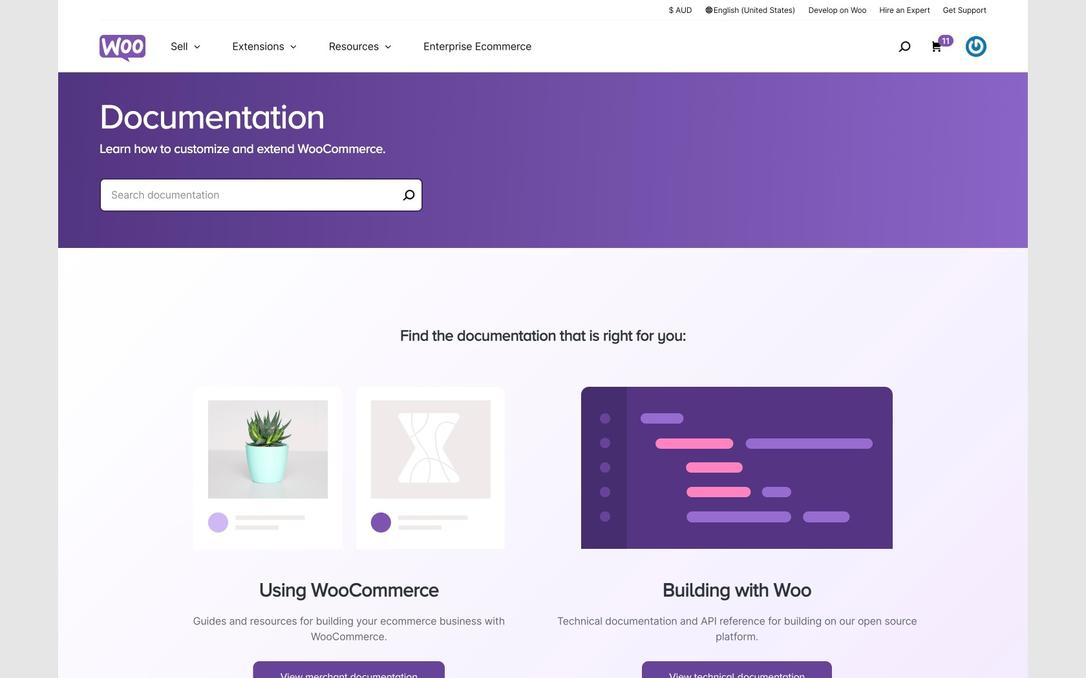 Task type: locate. For each thing, give the bounding box(es) containing it.
search image
[[894, 36, 915, 57]]

service navigation menu element
[[871, 26, 987, 68]]

None search field
[[100, 178, 423, 228]]

illustration of lines of development code image
[[581, 387, 893, 549]]

Search documentation search field
[[111, 186, 398, 204]]

open account menu image
[[966, 36, 987, 57]]

illustration of two product cards, with a plan and an abstract shape image
[[193, 387, 505, 549]]



Task type: vqa. For each thing, say whether or not it's contained in the screenshot.
external link icon to the bottom
no



